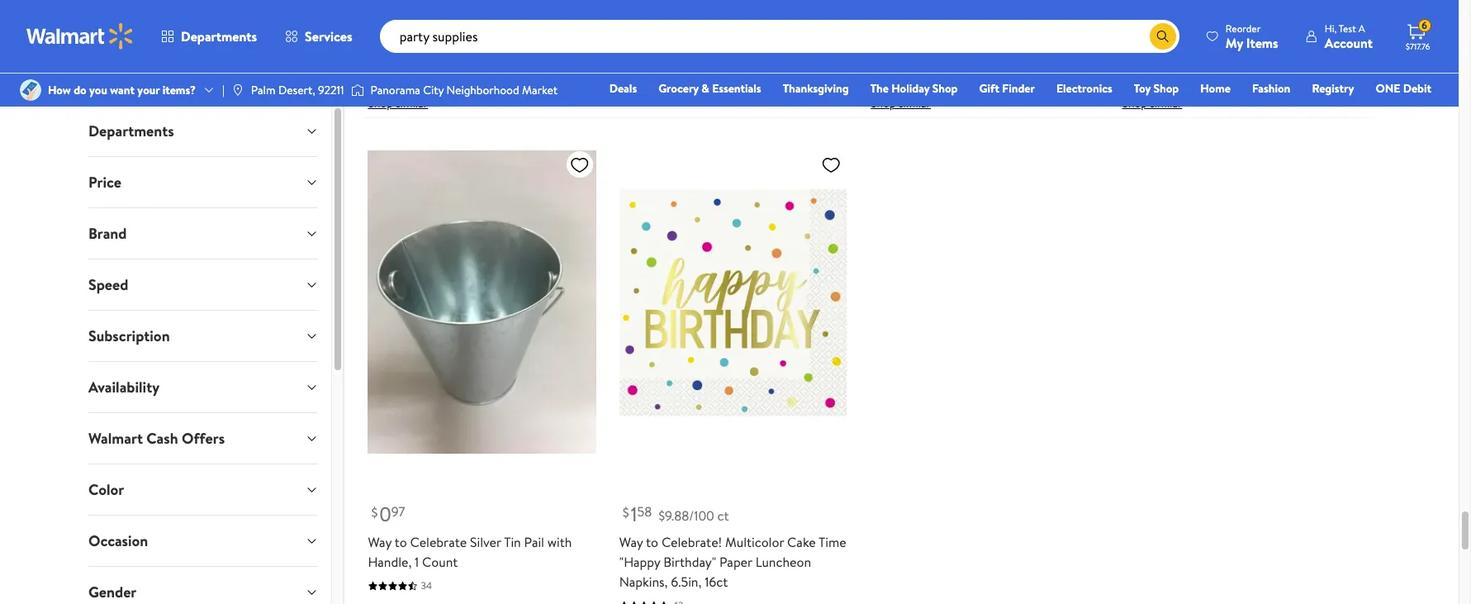 Task type: locate. For each thing, give the bounding box(es) containing it.
auto- for 27
[[1183, 68, 1206, 82]]

one debit link
[[1369, 79, 1439, 97]]

0 horizontal spatial similar
[[396, 95, 428, 112]]

the
[[871, 80, 889, 97]]

get for 27
[[1164, 68, 1180, 82]]

delivery down my in the top right of the page
[[1206, 68, 1240, 82]]

1 way from the left
[[368, 533, 392, 551]]

new! get auto-delivery for 165
[[888, 68, 988, 82]]

0 horizontal spatial to
[[395, 533, 407, 551]]

1 horizontal spatial shop similar button
[[871, 95, 931, 112]]

1 horizontal spatial way
[[620, 533, 643, 551]]

of
[[642, 16, 653, 33], [391, 36, 401, 52], [894, 36, 904, 52], [1145, 36, 1156, 52]]

 image right |
[[231, 83, 244, 97]]

1 horizontal spatial similar
[[899, 95, 931, 112]]

$ left 58
[[623, 503, 629, 522]]

out for 165
[[871, 36, 891, 52]]

the holiday shop link
[[863, 79, 966, 97]]

the holiday shop
[[871, 80, 958, 97]]

1 left count at the bottom of the page
[[415, 553, 419, 571]]

2 horizontal spatial shop similar button
[[1123, 95, 1183, 112]]

Walmart Site-Wide search field
[[380, 20, 1180, 53]]

toy shop
[[1134, 80, 1179, 97]]

auto- right the holiday
[[931, 68, 954, 82]]

1 horizontal spatial $
[[623, 503, 629, 522]]

stock for 27
[[1159, 36, 1186, 52]]

delivery for 27
[[1206, 68, 1240, 82]]

shop right 92211
[[368, 95, 393, 112]]

1 horizontal spatial to
[[646, 533, 659, 551]]

your
[[137, 82, 160, 98]]

to up "happy
[[646, 533, 659, 551]]

you
[[89, 82, 107, 98]]

get right toy
[[1164, 68, 1180, 82]]

registry link
[[1305, 79, 1362, 97]]

58
[[637, 503, 652, 521]]

delivery for 165
[[954, 68, 988, 82]]

out of stock down the 81
[[368, 36, 431, 52]]

of for 27
[[1145, 36, 1156, 52]]

new! for 165
[[888, 68, 910, 82]]

3 shop similar button from the left
[[1123, 95, 1183, 112]]

shop right the holiday
[[933, 80, 958, 97]]

shop similar
[[368, 95, 428, 112], [871, 95, 931, 112], [1123, 95, 1183, 112]]

1 to from the left
[[395, 533, 407, 551]]

color button
[[75, 464, 332, 515]]

shop right electronics link
[[1123, 95, 1148, 112]]

$ inside $ 0 97
[[371, 503, 378, 522]]

2 way from the left
[[620, 533, 643, 551]]

similar right the
[[899, 95, 931, 112]]

pail
[[524, 533, 544, 551]]

1 $ from the left
[[371, 503, 378, 522]]

"happy
[[620, 553, 661, 571]]

of up the holiday
[[894, 36, 904, 52]]

0 horizontal spatial $
[[371, 503, 378, 522]]

desert,
[[278, 82, 315, 98]]

out for 27
[[1123, 36, 1142, 52]]

1 horizontal spatial departments
[[181, 27, 257, 45]]

of up panorama
[[391, 36, 401, 52]]

new! get auto-delivery down 165
[[888, 68, 988, 82]]

gift finder link
[[972, 79, 1043, 97]]

 image for panorama
[[351, 82, 364, 98]]

97
[[391, 503, 405, 521]]

2 $ from the left
[[623, 503, 629, 522]]

birthday"
[[664, 553, 717, 571]]

2 horizontal spatial  image
[[351, 82, 364, 98]]

out of stock
[[620, 16, 683, 33], [368, 36, 431, 52], [871, 36, 934, 52], [1123, 36, 1186, 52]]

 image
[[20, 79, 41, 101], [351, 82, 364, 98], [231, 83, 244, 97]]

$717.76
[[1406, 40, 1430, 52]]

shop similar for 81
[[368, 95, 428, 112]]

out of stock up deals
[[620, 16, 683, 33]]

new! get auto-delivery for 81
[[385, 68, 485, 82]]

1 similar from the left
[[396, 95, 428, 112]]

0 horizontal spatial shop similar button
[[368, 95, 428, 112]]

similar left neighborhood
[[396, 95, 428, 112]]

electronics link
[[1049, 79, 1120, 97]]

get
[[661, 48, 677, 62], [409, 68, 426, 82], [912, 68, 929, 82], [1164, 68, 1180, 82]]

0 vertical spatial 1
[[631, 500, 637, 528]]

1 vertical spatial 1
[[415, 553, 419, 571]]

out left search icon
[[1123, 36, 1142, 52]]

auto- for 165
[[931, 68, 954, 82]]

one debit walmart+
[[1376, 80, 1432, 120]]

brand
[[88, 223, 127, 244]]

availability button
[[75, 362, 332, 412]]

walmart cash offers
[[88, 428, 225, 449]]

city
[[423, 82, 444, 98]]

to
[[395, 533, 407, 551], [646, 533, 659, 551]]

offers
[[182, 428, 225, 449]]

ct
[[718, 507, 729, 525]]

&
[[702, 80, 710, 97]]

2 shop similar button from the left
[[871, 95, 931, 112]]

new! get auto-delivery down search icon
[[1139, 68, 1240, 82]]

one
[[1376, 80, 1401, 97]]

auto- right the toy shop
[[1183, 68, 1206, 82]]

way up handle,
[[368, 533, 392, 551]]

color tab
[[75, 464, 332, 515]]

neighborhood
[[447, 82, 519, 98]]

of for 165
[[894, 36, 904, 52]]

2 shop similar from the left
[[871, 95, 931, 112]]

3 shop similar from the left
[[1123, 95, 1183, 112]]

 image for how
[[20, 79, 41, 101]]

to up handle,
[[395, 533, 407, 551]]

new! get auto-delivery up city
[[385, 68, 485, 82]]

 image for palm
[[231, 83, 244, 97]]

2 horizontal spatial shop similar
[[1123, 95, 1183, 112]]

$
[[371, 503, 378, 522], [623, 503, 629, 522]]

get up city
[[409, 68, 426, 82]]

cash
[[146, 428, 178, 449]]

way inside $ 1 58 $9.88/100 ct way to celebrate! multicolor cake time "happy birthday" paper luncheon napkins, 6.5in, 16ct
[[620, 533, 643, 551]]

1 shop similar button from the left
[[368, 95, 428, 112]]

grocery & essentials
[[659, 80, 762, 97]]

1 shop similar from the left
[[368, 95, 428, 112]]

shop right toy
[[1154, 80, 1179, 97]]

way to celebrate silver tin pail with handle, 1 count image
[[368, 147, 596, 456]]

stock for 81
[[404, 36, 431, 52]]

$ left the "0"
[[371, 503, 378, 522]]

2 horizontal spatial similar
[[1150, 95, 1183, 112]]

auto- up grocery
[[680, 48, 703, 62]]

2 to from the left
[[646, 533, 659, 551]]

0 horizontal spatial  image
[[20, 79, 41, 101]]

$ inside $ 1 58 $9.88/100 ct way to celebrate! multicolor cake time "happy birthday" paper luncheon napkins, 6.5in, 16ct
[[623, 503, 629, 522]]

0 horizontal spatial way
[[368, 533, 392, 551]]

6 $717.76
[[1406, 18, 1430, 52]]

gender button
[[75, 567, 332, 604]]

my
[[1226, 33, 1244, 52]]

stock down 165
[[907, 36, 934, 52]]

departments button
[[75, 106, 332, 156]]

0 horizontal spatial departments
[[88, 121, 174, 141]]

toy
[[1134, 80, 1151, 97]]

hi,
[[1325, 21, 1337, 35]]

auto-
[[680, 48, 703, 62], [428, 68, 451, 82], [931, 68, 954, 82], [1183, 68, 1206, 82]]

shop similar button
[[368, 95, 428, 112], [871, 95, 931, 112], [1123, 95, 1183, 112]]

stock
[[656, 16, 683, 33], [404, 36, 431, 52], [907, 36, 934, 52], [1159, 36, 1186, 52]]

brand tab
[[75, 208, 332, 259]]

price button
[[75, 157, 332, 207]]

departments down want
[[88, 121, 174, 141]]

stock down 27
[[1159, 36, 1186, 52]]

shop right thanksgiving
[[871, 95, 896, 112]]

similar for 27
[[1150, 95, 1183, 112]]

1 up "happy
[[631, 500, 637, 528]]

thanksgiving link
[[776, 79, 857, 97]]

luncheon
[[756, 553, 811, 571]]

1 vertical spatial departments
[[88, 121, 174, 141]]

delivery left finder
[[954, 68, 988, 82]]

1 horizontal spatial  image
[[231, 83, 244, 97]]

speed button
[[75, 259, 332, 310]]

delivery for 81
[[451, 68, 485, 82]]

3 similar from the left
[[1150, 95, 1183, 112]]

0 vertical spatial departments
[[181, 27, 257, 45]]

departments up |
[[181, 27, 257, 45]]

out of stock down 165
[[871, 36, 934, 52]]

do
[[74, 82, 87, 98]]

price tab
[[75, 157, 332, 207]]

 image left the "how"
[[20, 79, 41, 101]]

stock down the 81
[[404, 36, 431, 52]]

a
[[1359, 21, 1366, 35]]

walmart image
[[26, 23, 134, 50]]

out up deals
[[620, 16, 639, 33]]

way up "happy
[[620, 533, 643, 551]]

add to favorites list, way to celebrate silver tin pail with handle, 1 count image
[[570, 154, 590, 175]]

search icon image
[[1157, 30, 1170, 43]]

gift finder
[[980, 80, 1035, 97]]

1 horizontal spatial shop similar
[[871, 95, 931, 112]]

speed
[[88, 274, 128, 295]]

items
[[1247, 33, 1279, 52]]

1
[[631, 500, 637, 528], [415, 553, 419, 571]]

1 inside $ 1 58 $9.88/100 ct way to celebrate! multicolor cake time "happy birthday" paper luncheon napkins, 6.5in, 16ct
[[631, 500, 637, 528]]

out of stock for 27
[[1123, 36, 1186, 52]]

delivery up panorama city neighborhood market
[[451, 68, 485, 82]]

1 horizontal spatial 1
[[631, 500, 637, 528]]

0 horizontal spatial 1
[[415, 553, 419, 571]]

out of stock down 27
[[1123, 36, 1186, 52]]

shop similar button for 81
[[368, 95, 428, 112]]

Search search field
[[380, 20, 1180, 53]]

$9.88/100
[[659, 507, 715, 525]]

fashion
[[1253, 80, 1291, 97]]

walmart+
[[1383, 103, 1432, 120]]

get right the
[[912, 68, 929, 82]]

0 horizontal spatial shop similar
[[368, 95, 428, 112]]

out up the
[[871, 36, 891, 52]]

similar left home link
[[1150, 95, 1183, 112]]

out up panorama
[[368, 36, 388, 52]]

subscription button
[[75, 311, 332, 361]]

6
[[1422, 18, 1428, 32]]

 image right 92211
[[351, 82, 364, 98]]

auto- up city
[[428, 68, 451, 82]]

gift
[[980, 80, 1000, 97]]

of left search icon
[[1145, 36, 1156, 52]]

price
[[88, 172, 121, 193]]

thanksgiving
[[783, 80, 849, 97]]

occasion
[[88, 530, 148, 551]]

shop similar button for 165
[[871, 95, 931, 112]]

shop for 27
[[1123, 95, 1148, 112]]

subscription
[[88, 326, 170, 346]]

2 similar from the left
[[899, 95, 931, 112]]

availability tab
[[75, 362, 332, 412]]

delivery up grocery & essentials
[[702, 48, 737, 62]]



Task type: describe. For each thing, give the bounding box(es) containing it.
multicolor
[[726, 533, 784, 551]]

81
[[421, 9, 430, 23]]

how
[[48, 82, 71, 98]]

services
[[305, 27, 353, 45]]

deals
[[610, 80, 637, 97]]

add to favorites list, way to celebrate! multicolor cake time "happy birthday" paper luncheon napkins, 6.5in, 16ct image
[[821, 154, 841, 175]]

walmart+ link
[[1375, 102, 1439, 121]]

panorama city neighborhood market
[[371, 82, 558, 98]]

electronics
[[1057, 80, 1113, 97]]

home link
[[1193, 79, 1239, 97]]

brand button
[[75, 208, 332, 259]]

departments inside popup button
[[181, 27, 257, 45]]

color
[[88, 479, 124, 500]]

departments inside dropdown button
[[88, 121, 174, 141]]

$ for 0
[[371, 503, 378, 522]]

walmart cash offers tab
[[75, 413, 332, 464]]

walmart cash offers button
[[75, 413, 332, 464]]

165
[[924, 9, 938, 23]]

occasion tab
[[75, 516, 332, 566]]

handle,
[[368, 553, 412, 571]]

gender tab
[[75, 567, 332, 604]]

test
[[1339, 21, 1357, 35]]

27
[[1175, 9, 1186, 23]]

walmart
[[88, 428, 143, 449]]

way to celebrate! multicolor cake time "happy birthday" paper luncheon napkins, 6.5in, 16ct image
[[620, 147, 848, 456]]

paper
[[720, 553, 753, 571]]

celebrate!
[[662, 533, 722, 551]]

toy shop link
[[1127, 79, 1187, 97]]

availability
[[88, 377, 160, 397]]

92211
[[318, 82, 344, 98]]

|
[[222, 82, 225, 98]]

debit
[[1404, 80, 1432, 97]]

0
[[379, 500, 391, 528]]

tin
[[504, 533, 521, 551]]

cake
[[787, 533, 816, 551]]

silver
[[470, 533, 501, 551]]

similar for 81
[[396, 95, 428, 112]]

to inside $ 1 58 $9.88/100 ct way to celebrate! multicolor cake time "happy birthday" paper luncheon napkins, 6.5in, 16ct
[[646, 533, 659, 551]]

of up deals link
[[642, 16, 653, 33]]

gender
[[88, 582, 137, 602]]

subscription tab
[[75, 311, 332, 361]]

celebrate
[[410, 533, 467, 551]]

essentials
[[712, 80, 762, 97]]

out for 81
[[368, 36, 388, 52]]

to inside way to celebrate silver tin pail with handle, 1 count
[[395, 533, 407, 551]]

how do you want your items?
[[48, 82, 196, 98]]

get up grocery
[[661, 48, 677, 62]]

way inside way to celebrate silver tin pail with handle, 1 count
[[368, 533, 392, 551]]

departments button
[[147, 17, 271, 56]]

home
[[1201, 80, 1231, 97]]

napkins,
[[620, 573, 668, 591]]

account
[[1325, 33, 1373, 52]]

palm
[[251, 82, 276, 98]]

out of stock for 81
[[368, 36, 431, 52]]

speed tab
[[75, 259, 332, 310]]

6.5in,
[[671, 573, 702, 591]]

time
[[819, 533, 847, 551]]

stock up grocery
[[656, 16, 683, 33]]

get for 165
[[912, 68, 929, 82]]

new! get auto-delivery up grocery
[[636, 48, 737, 62]]

grocery
[[659, 80, 699, 97]]

want
[[110, 82, 135, 98]]

34
[[421, 578, 432, 593]]

new! for 27
[[1139, 68, 1162, 82]]

reorder my items
[[1226, 21, 1279, 52]]

shop similar for 27
[[1123, 95, 1183, 112]]

services button
[[271, 17, 367, 56]]

shop similar button for 27
[[1123, 95, 1183, 112]]

similar for 165
[[899, 95, 931, 112]]

of for 81
[[391, 36, 401, 52]]

hi, test a account
[[1325, 21, 1373, 52]]

$ 0 97
[[371, 500, 405, 528]]

occasion button
[[75, 516, 332, 566]]

new! get auto-delivery for 27
[[1139, 68, 1240, 82]]

shop similar for 165
[[871, 95, 931, 112]]

out of stock for 165
[[871, 36, 934, 52]]

way to celebrate silver tin pail with handle, 1 count
[[368, 533, 572, 571]]

market
[[522, 82, 558, 98]]

shop for 165
[[871, 95, 896, 112]]

auto- for 81
[[428, 68, 451, 82]]

get for 81
[[409, 68, 426, 82]]

shop for 81
[[368, 95, 393, 112]]

new! for 81
[[385, 68, 407, 82]]

panorama
[[371, 82, 420, 98]]

with
[[548, 533, 572, 551]]

grocery & essentials link
[[651, 79, 769, 97]]

registry
[[1312, 80, 1355, 97]]

1 inside way to celebrate silver tin pail with handle, 1 count
[[415, 553, 419, 571]]

finder
[[1003, 80, 1035, 97]]

$ for 1
[[623, 503, 629, 522]]

16ct
[[705, 573, 728, 591]]

palm desert, 92211
[[251, 82, 344, 98]]

fashion link
[[1245, 79, 1298, 97]]

reorder
[[1226, 21, 1261, 35]]

departments tab
[[75, 106, 332, 156]]

stock for 165
[[907, 36, 934, 52]]



Task type: vqa. For each thing, say whether or not it's contained in the screenshot.
item's
no



